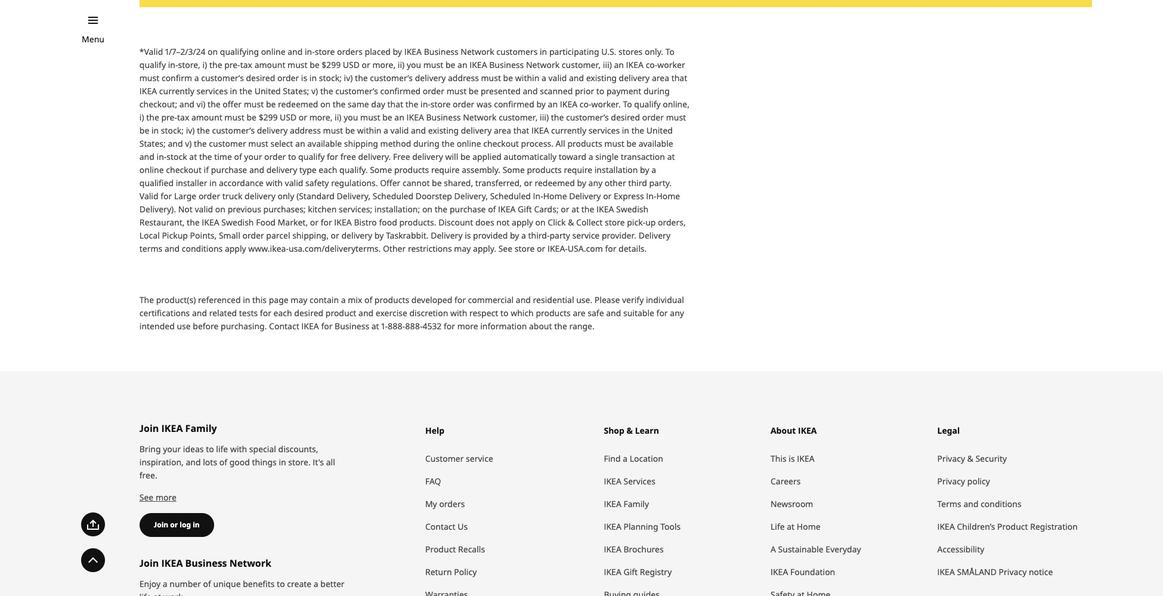 Task type: describe. For each thing, give the bounding box(es) containing it.
4532
[[423, 320, 442, 332]]

things
[[252, 456, 277, 468]]

on down truck at the top left of page
[[215, 203, 226, 215]]

this is ikea
[[771, 453, 815, 464]]

0 vertical spatial existing
[[586, 72, 617, 83]]

0 vertical spatial stock;
[[319, 72, 342, 83]]

0 horizontal spatial i)
[[139, 111, 144, 123]]

join ikea family
[[139, 422, 217, 435]]

2 vertical spatial that
[[514, 125, 529, 136]]

up
[[646, 216, 656, 228]]

for left free
[[327, 151, 338, 162]]

1 vertical spatial swedish
[[222, 216, 254, 228]]

1 vertical spatial currently
[[551, 125, 587, 136]]

or up 'usa.com/deliveryterms.'
[[331, 230, 339, 241]]

1 horizontal spatial amount
[[255, 59, 285, 70]]

developed
[[412, 294, 452, 305]]

cannot
[[403, 177, 430, 188]]

are
[[573, 307, 586, 318]]

1 vertical spatial more,
[[310, 111, 333, 123]]

www.ikea-
[[248, 243, 289, 254]]

1 vertical spatial is
[[465, 230, 471, 241]]

intended
[[139, 320, 175, 332]]

cards;
[[534, 203, 559, 215]]

0 vertical spatial is
[[301, 72, 307, 83]]

1 horizontal spatial i)
[[203, 59, 207, 70]]

on left qualifying
[[208, 46, 218, 57]]

and down mix
[[359, 307, 374, 318]]

0 vertical spatial $299
[[322, 59, 341, 70]]

planning
[[624, 521, 658, 532]]

a left 'single'
[[589, 151, 593, 162]]

ikea down scanned
[[560, 98, 578, 110]]

or up shipping,
[[310, 216, 319, 228]]

and up accordance
[[249, 164, 264, 175]]

products up the exercise
[[375, 294, 409, 305]]

placed
[[365, 46, 391, 57]]

0 vertical spatial product
[[998, 521, 1028, 532]]

enjoy
[[139, 578, 161, 589]]

1 vertical spatial iii)
[[540, 111, 549, 123]]

online,
[[663, 98, 690, 110]]

orders inside my orders link
[[439, 498, 465, 509]]

mix
[[348, 294, 362, 305]]

and up prior
[[569, 72, 584, 83]]

1 horizontal spatial during
[[644, 85, 670, 97]]

services
[[624, 475, 656, 487]]

ikea down stores
[[626, 59, 644, 70]]

2 horizontal spatial online
[[457, 138, 481, 149]]

2 horizontal spatial delivery
[[639, 230, 671, 241]]

by right provided
[[510, 230, 519, 241]]

doorstep
[[416, 190, 452, 202]]

0 horizontal spatial currently
[[159, 85, 194, 97]]

1 require from the left
[[431, 164, 460, 175]]

store left placed
[[315, 46, 335, 57]]

1 horizontal spatial you
[[407, 59, 421, 70]]

on left same
[[320, 98, 331, 110]]

0 vertical spatial ii)
[[398, 59, 405, 70]]

or down third-
[[537, 243, 546, 254]]

ikea children's product registration
[[938, 521, 1078, 532]]

free.
[[139, 469, 157, 481]]

valid right the not
[[195, 203, 213, 215]]

2 horizontal spatial qualify
[[634, 98, 661, 110]]

1 horizontal spatial usd
[[343, 59, 360, 70]]

and up qualified
[[139, 151, 154, 162]]

all
[[556, 138, 565, 149]]

shared,
[[444, 177, 473, 188]]

to inside enjoy a number of unique benefits to create a better life at work.
[[277, 578, 285, 589]]

security
[[976, 453, 1007, 464]]

store up the provider.
[[605, 216, 625, 228]]

and left scanned
[[523, 85, 538, 97]]

and down pickup
[[165, 243, 180, 254]]

0 horizontal spatial home
[[543, 190, 567, 202]]

1 horizontal spatial checkout
[[483, 138, 519, 149]]

store left was
[[431, 98, 451, 110]]

of up does
[[488, 203, 496, 215]]

the
[[139, 294, 154, 305]]

find a location link
[[604, 447, 759, 470]]

0 horizontal spatial you
[[344, 111, 358, 123]]

ikea up the checkout;
[[139, 85, 157, 97]]

see inside *valid 1/7–2/3/24 on qualifying online and in-store orders placed by ikea business network customers in participating u.s. stores only. to qualify in-store, i) the pre-tax amount must be $299 usd or more, ii) you must be an ikea business network customer, iii) an ikea co-worker must confirm a customer's desired order is in stock; iv) the customer's delivery address must be within a valid and existing delivery area that ikea currently services in the united states; v) the customer's confirmed order must be presented and scanned prior to payment during checkout; and vi) the offer must be redeemed on the same day that the in-store order was confirmed by an ikea co-worker. to qualify online, i) the pre-tax amount must be $299 usd or more, ii) you must be an ikea business network customer, iii) the customer's desired order must be in stock; iv) the customer's delivery address must be within a valid and existing delivery area that ikea currently services in the united states; and v) the customer must select an available shipping method during the online checkout process. all products must be available and in-stock at the time of your order to qualify for free delivery. free delivery will be applied automatically toward a single transaction at online checkout if purchase and delivery type each qualify. some products require assembly. some products require installation by a qualified installer in accordance with valid safety regulations. offer cannot be shared, transferred, or redeemed by any other third party. valid for large order truck delivery only (standard delivery, scheduled doorstep delivery, scheduled in-home delivery or express in-home delivery). not valid on previous purchases; kitchen services; installation; on the purchase of ikea gift cards; or at the ikea swedish restaurant, the ikea swedish food market, or for ikea bistro food products. discount does not apply on click & collect store pick-up orders, local pickup points, small order parcel shipping, or delivery by taskrabbit. delivery is provided by a third-party service provider. delivery terms and conditions apply www.ikea-usa.com/deliveryterms. other restrictions may apply. see store or ikea-usa.com for details.
[[499, 243, 513, 254]]

regulations.
[[331, 177, 378, 188]]

ikea up the process.
[[532, 125, 549, 136]]

1 vertical spatial usd
[[280, 111, 297, 123]]

1 horizontal spatial apply
[[512, 216, 533, 228]]

may inside *valid 1/7–2/3/24 on qualifying online and in-store orders placed by ikea business network customers in participating u.s. stores only. to qualify in-store, i) the pre-tax amount must be $299 usd or more, ii) you must be an ikea business network customer, iii) an ikea co-worker must confirm a customer's desired order is in stock; iv) the customer's delivery address must be within a valid and existing delivery area that ikea currently services in the united states; v) the customer's confirmed order must be presented and scanned prior to payment during checkout; and vi) the offer must be redeemed on the same day that the in-store order was confirmed by an ikea co-worker. to qualify online, i) the pre-tax amount must be $299 usd or more, ii) you must be an ikea business network customer, iii) the customer's desired order must be in stock; iv) the customer's delivery address must be within a valid and existing delivery area that ikea currently services in the united states; and v) the customer must select an available shipping method during the online checkout process. all products must be available and in-stock at the time of your order to qualify for free delivery. free delivery will be applied automatically toward a single transaction at online checkout if purchase and delivery type each qualify. some products require assembly. some products require installation by a qualified installer in accordance with valid safety regulations. offer cannot be shared, transferred, or redeemed by any other third party. valid for large order truck delivery only (standard delivery, scheduled doorstep delivery, scheduled in-home delivery or express in-home delivery). not valid on previous purchases; kitchen services; installation; on the purchase of ikea gift cards; or at the ikea swedish restaurant, the ikea swedish food market, or for ikea bistro food products. discount does not apply on click & collect store pick-up orders, local pickup points, small order parcel shipping, or delivery by taskrabbit. delivery is provided by a third-party service provider. delivery terms and conditions apply www.ikea-usa.com/deliveryterms. other restrictions may apply. see store or ikea-usa.com for details.
[[454, 243, 471, 254]]

for right 4532
[[444, 320, 455, 332]]

for down the provider.
[[605, 243, 617, 254]]

1 horizontal spatial redeemed
[[535, 177, 575, 188]]

1 vertical spatial v)
[[185, 138, 192, 149]]

valid up scanned
[[549, 72, 567, 83]]

0 vertical spatial v)
[[311, 85, 318, 97]]

family inside "link"
[[624, 498, 649, 509]]

or up type
[[299, 111, 307, 123]]

1 vertical spatial checkout
[[166, 164, 202, 175]]

of inside bring your ideas to life with special discounts, inspiration, and lots of good things in store. it's all free.
[[219, 456, 227, 468]]

2 vertical spatial privacy
[[999, 566, 1027, 577]]

0 horizontal spatial existing
[[428, 125, 459, 136]]

and right qualifying
[[288, 46, 303, 57]]

transaction
[[621, 151, 665, 162]]

1 scheduled from the left
[[373, 190, 414, 202]]

ikea up method
[[407, 111, 424, 123]]

1 vertical spatial iv)
[[186, 125, 195, 136]]

food
[[256, 216, 276, 228]]

1 vertical spatial more
[[156, 491, 177, 503]]

1 horizontal spatial home
[[657, 190, 680, 202]]

at up the collect
[[572, 203, 579, 215]]

0 horizontal spatial area
[[494, 125, 511, 136]]

1 vertical spatial service
[[466, 453, 493, 464]]

1 vertical spatial that
[[388, 98, 403, 110]]

1 horizontal spatial purchase
[[450, 203, 486, 215]]

2 in- from the left
[[646, 190, 657, 202]]

please
[[595, 294, 620, 305]]

before
[[193, 320, 219, 332]]

use.
[[576, 294, 593, 305]]

1 vertical spatial $299
[[259, 111, 278, 123]]

and right terms
[[964, 498, 979, 509]]

0 vertical spatial iv)
[[344, 72, 353, 83]]

to down select
[[288, 151, 296, 162]]

transferred,
[[475, 177, 522, 188]]

1 horizontal spatial iii)
[[603, 59, 612, 70]]

conditions inside terms and conditions link
[[981, 498, 1022, 509]]

products up the toward
[[568, 138, 602, 149]]

0 vertical spatial address
[[448, 72, 479, 83]]

0 vertical spatial qualify
[[139, 59, 166, 70]]

customer's up day
[[370, 72, 413, 83]]

a sustainable everyday
[[771, 543, 861, 555]]

on down doorstep at the left of page
[[422, 203, 433, 215]]

by down food
[[375, 230, 384, 241]]

third
[[628, 177, 647, 188]]

0 horizontal spatial online
[[139, 164, 164, 175]]

1 horizontal spatial pre-
[[224, 59, 240, 70]]

and up before
[[192, 307, 207, 318]]

and up method
[[411, 125, 426, 136]]

1 horizontal spatial more,
[[373, 59, 396, 70]]

at right transaction
[[667, 151, 675, 162]]

1-
[[381, 320, 388, 332]]

your inside *valid 1/7–2/3/24 on qualifying online and in-store orders placed by ikea business network customers in participating u.s. stores only. to qualify in-store, i) the pre-tax amount must be $299 usd or more, ii) you must be an ikea business network customer, iii) an ikea co-worker must confirm a customer's desired order is in stock; iv) the customer's delivery address must be within a valid and existing delivery area that ikea currently services in the united states; v) the customer's confirmed order must be presented and scanned prior to payment during checkout; and vi) the offer must be redeemed on the same day that the in-store order was confirmed by an ikea co-worker. to qualify online, i) the pre-tax amount must be $299 usd or more, ii) you must be an ikea business network customer, iii) the customer's desired order must be in stock; iv) the customer's delivery address must be within a valid and existing delivery area that ikea currently services in the united states; and v) the customer must select an available shipping method during the online checkout process. all products must be available and in-stock at the time of your order to qualify for free delivery. free delivery will be applied automatically toward a single transaction at online checkout if purchase and delivery type each qualify. some products require assembly. some products require installation by a qualified installer in accordance with valid safety regulations. offer cannot be shared, transferred, or redeemed by any other third party. valid for large order truck delivery only (standard delivery, scheduled doorstep delivery, scheduled in-home delivery or express in-home delivery). not valid on previous purchases; kitchen services; installation; on the purchase of ikea gift cards; or at the ikea swedish restaurant, the ikea swedish food market, or for ikea bistro food products. discount does not apply on click & collect store pick-up orders, local pickup points, small order parcel shipping, or delivery by taskrabbit. delivery is provided by a third-party service provider. delivery terms and conditions apply www.ikea-usa.com/deliveryterms. other restrictions may apply. see store or ikea-usa.com for details.
[[244, 151, 262, 162]]

1 vertical spatial during
[[413, 138, 440, 149]]

ideas
[[183, 443, 204, 454]]

type
[[299, 164, 317, 175]]

of right time
[[234, 151, 242, 162]]

store down third-
[[515, 243, 535, 254]]

participating
[[549, 46, 599, 57]]

foundation
[[791, 566, 835, 577]]

other
[[383, 243, 406, 254]]

or down automatically
[[524, 177, 533, 188]]

1 vertical spatial &
[[968, 453, 974, 464]]

offer
[[380, 177, 401, 188]]

newsroom link
[[771, 493, 926, 515]]

for up delivery).
[[161, 190, 172, 202]]

ikea up inspiration,
[[161, 422, 183, 435]]

work.
[[163, 591, 185, 596]]

gift inside *valid 1/7–2/3/24 on qualifying online and in-store orders placed by ikea business network customers in participating u.s. stores only. to qualify in-store, i) the pre-tax amount must be $299 usd or more, ii) you must be an ikea business network customer, iii) an ikea co-worker must confirm a customer's desired order is in stock; iv) the customer's delivery address must be within a valid and existing delivery area that ikea currently services in the united states; v) the customer's confirmed order must be presented and scanned prior to payment during checkout; and vi) the offer must be redeemed on the same day that the in-store order was confirmed by an ikea co-worker. to qualify online, i) the pre-tax amount must be $299 usd or more, ii) you must be an ikea business network customer, iii) the customer's desired order must be in stock; iv) the customer's delivery address must be within a valid and existing delivery area that ikea currently services in the united states; and v) the customer must select an available shipping method during the online checkout process. all products must be available and in-stock at the time of your order to qualify for free delivery. free delivery will be applied automatically toward a single transaction at online checkout if purchase and delivery type each qualify. some products require assembly. some products require installation by a qualified installer in accordance with valid safety regulations. offer cannot be shared, transferred, or redeemed by any other third party. valid for large order truck delivery only (standard delivery, scheduled doorstep delivery, scheduled in-home delivery or express in-home delivery). not valid on previous purchases; kitchen services; installation; on the purchase of ikea gift cards; or at the ikea swedish restaurant, the ikea swedish food market, or for ikea bistro food products. discount does not apply on click & collect store pick-up orders, local pickup points, small order parcel shipping, or delivery by taskrabbit. delivery is provided by a third-party service provider. delivery terms and conditions apply www.ikea-usa.com/deliveryterms. other restrictions may apply. see store or ikea-usa.com for details.
[[518, 203, 532, 215]]

valid
[[139, 190, 158, 202]]

2 some from the left
[[503, 164, 525, 175]]

2 horizontal spatial home
[[797, 521, 821, 532]]

children's
[[957, 521, 996, 532]]

and left vi)
[[179, 98, 194, 110]]

with inside bring your ideas to life with special discounts, inspiration, and lots of good things in store. it's all free.
[[230, 443, 247, 454]]

faq
[[425, 475, 441, 487]]

checkout;
[[139, 98, 177, 110]]

to up worker. on the right top of the page
[[597, 85, 605, 97]]

worker
[[658, 59, 685, 70]]

a down store,
[[194, 72, 199, 83]]

all
[[326, 456, 335, 468]]

valid up method
[[391, 125, 409, 136]]

0 horizontal spatial amount
[[191, 111, 222, 123]]

1 vertical spatial services
[[589, 125, 620, 136]]

a up work.
[[163, 578, 167, 589]]

ikea down services;
[[334, 216, 352, 228]]

at right the life
[[787, 521, 795, 532]]

1 vertical spatial to
[[623, 98, 632, 110]]

ikea inside ikea family "link"
[[604, 498, 622, 509]]

0 horizontal spatial delivery
[[431, 230, 463, 241]]

u.s.
[[602, 46, 617, 57]]

good
[[230, 456, 250, 468]]

2 scheduled from the left
[[490, 190, 531, 202]]

1 vertical spatial tax
[[177, 111, 189, 123]]

page
[[269, 294, 289, 305]]

or down other at the top of page
[[603, 190, 612, 202]]

customer's down worker. on the right top of the page
[[566, 111, 609, 123]]

suitable
[[623, 307, 654, 318]]

location
[[630, 453, 663, 464]]

accessibility
[[938, 543, 985, 555]]

a up party.
[[652, 164, 656, 175]]

for down individual
[[657, 307, 668, 318]]

by right placed
[[393, 46, 402, 57]]

at inside the product(s) referenced in this page may contain a mix of products developed for commercial and residential use. please verify individual certifications and related tests for each desired product and exercise discretion with respect to which products are safe and suitable for any intended use before purchasing. contact ikea for business at 1-888-888-4532 for more information about the range.
[[372, 320, 379, 332]]

2 horizontal spatial desired
[[611, 111, 640, 123]]

privacy for privacy policy
[[938, 475, 965, 487]]

*valid
[[139, 46, 163, 57]]

tests
[[239, 307, 258, 318]]

1 vertical spatial customer,
[[499, 111, 538, 123]]

ikea inside ikea brochures link
[[604, 543, 622, 555]]

1 horizontal spatial area
[[652, 72, 669, 83]]

0 vertical spatial swedish
[[616, 203, 649, 215]]

installation;
[[375, 203, 420, 215]]

not
[[497, 216, 510, 228]]

ikea gift registry
[[604, 566, 672, 577]]

a left third-
[[521, 230, 526, 241]]

day
[[371, 98, 385, 110]]

1 horizontal spatial online
[[261, 46, 286, 57]]

by down transaction
[[640, 164, 650, 175]]

applied
[[473, 151, 502, 162]]

products down automatically
[[527, 164, 562, 175]]

life at home link
[[771, 515, 926, 538]]

0 vertical spatial confirmed
[[380, 85, 421, 97]]

stock
[[167, 151, 187, 162]]

join for join ikea business network
[[139, 556, 159, 570]]

may inside the product(s) referenced in this page may contain a mix of products developed for commercial and residential use. please verify individual certifications and related tests for each desired product and exercise discretion with respect to which products are safe and suitable for any intended use before purchasing. contact ikea for business at 1-888-888-4532 for more information about the range.
[[291, 294, 308, 305]]

1/7–2/3/24
[[165, 46, 206, 57]]

customer's up customer
[[212, 125, 255, 136]]

conditions inside *valid 1/7–2/3/24 on qualifying online and in-store orders placed by ikea business network customers in participating u.s. stores only. to qualify in-store, i) the pre-tax amount must be $299 usd or more, ii) you must be an ikea business network customer, iii) an ikea co-worker must confirm a customer's desired order is in stock; iv) the customer's delivery address must be within a valid and existing delivery area that ikea currently services in the united states; v) the customer's confirmed order must be presented and scanned prior to payment during checkout; and vi) the offer must be redeemed on the same day that the in-store order was confirmed by an ikea co-worker. to qualify online, i) the pre-tax amount must be $299 usd or more, ii) you must be an ikea business network customer, iii) the customer's desired order must be in stock; iv) the customer's delivery address must be within a valid and existing delivery area that ikea currently services in the united states; and v) the customer must select an available shipping method during the online checkout process. all products must be available and in-stock at the time of your order to qualify for free delivery. free delivery will be applied automatically toward a single transaction at online checkout if purchase and delivery type each qualify. some products require assembly. some products require installation by a qualified installer in accordance with valid safety regulations. offer cannot be shared, transferred, or redeemed by any other third party. valid for large order truck delivery only (standard delivery, scheduled doorstep delivery, scheduled in-home delivery or express in-home delivery). not valid on previous purchases; kitchen services; installation; on the purchase of ikea gift cards; or at the ikea swedish restaurant, the ikea swedish food market, or for ikea bistro food products. discount does not apply on click & collect store pick-up orders, local pickup points, small order parcel shipping, or delivery by taskrabbit. delivery is provided by a third-party service provider. delivery terms and conditions apply www.ikea-usa.com/deliveryterms. other restrictions may apply. see store or ikea-usa.com for details.
[[182, 243, 223, 254]]

0 vertical spatial purchase
[[211, 164, 247, 175]]

1 available from the left
[[307, 138, 342, 149]]

ikea inside ikea småland privacy notice link
[[938, 566, 955, 577]]

with inside *valid 1/7–2/3/24 on qualifying online and in-store orders placed by ikea business network customers in participating u.s. stores only. to qualify in-store, i) the pre-tax amount must be $299 usd or more, ii) you must be an ikea business network customer, iii) an ikea co-worker must confirm a customer's desired order is in stock; iv) the customer's delivery address must be within a valid and existing delivery area that ikea currently services in the united states; v) the customer's confirmed order must be presented and scanned prior to payment during checkout; and vi) the offer must be redeemed on the same day that the in-store order was confirmed by an ikea co-worker. to qualify online, i) the pre-tax amount must be $299 usd or more, ii) you must be an ikea business network customer, iii) the customer's desired order must be in stock; iv) the customer's delivery address must be within a valid and existing delivery area that ikea currently services in the united states; and v) the customer must select an available shipping method during the online checkout process. all products must be available and in-stock at the time of your order to qualify for free delivery. free delivery will be applied automatically toward a single transaction at online checkout if purchase and delivery type each qualify. some products require assembly. some products require installation by a qualified installer in accordance with valid safety regulations. offer cannot be shared, transferred, or redeemed by any other third party. valid for large order truck delivery only (standard delivery, scheduled doorstep delivery, scheduled in-home delivery or express in-home delivery). not valid on previous purchases; kitchen services; installation; on the purchase of ikea gift cards; or at the ikea swedish restaurant, the ikea swedish food market, or for ikea bistro food products. discount does not apply on click & collect store pick-up orders, local pickup points, small order parcel shipping, or delivery by taskrabbit. delivery is provided by a third-party service provider. delivery terms and conditions apply www.ikea-usa.com/deliveryterms. other restrictions may apply. see store or ikea-usa.com for details.
[[266, 177, 283, 188]]

join or log in
[[154, 519, 200, 530]]

delivery).
[[139, 203, 176, 215]]

return policy
[[425, 566, 477, 577]]

1 vertical spatial states;
[[139, 138, 166, 149]]

0 vertical spatial customer,
[[562, 59, 601, 70]]

0 vertical spatial family
[[185, 422, 217, 435]]

products down residential
[[536, 307, 571, 318]]

1 horizontal spatial states;
[[283, 85, 309, 97]]

ikea inside ikea children's product registration link
[[938, 521, 955, 532]]

2 horizontal spatial that
[[672, 72, 687, 83]]

ikea up the collect
[[597, 203, 614, 215]]

network up benefits
[[230, 556, 271, 570]]

1 in- from the left
[[533, 190, 543, 202]]

1 vertical spatial co-
[[580, 98, 592, 110]]

accordance
[[219, 177, 264, 188]]

notice
[[1029, 566, 1053, 577]]

any inside *valid 1/7–2/3/24 on qualifying online and in-store orders placed by ikea business network customers in participating u.s. stores only. to qualify in-store, i) the pre-tax amount must be $299 usd or more, ii) you must be an ikea business network customer, iii) an ikea co-worker must confirm a customer's desired order is in stock; iv) the customer's delivery address must be within a valid and existing delivery area that ikea currently services in the united states; v) the customer's confirmed order must be presented and scanned prior to payment during checkout; and vi) the offer must be redeemed on the same day that the in-store order was confirmed by an ikea co-worker. to qualify online, i) the pre-tax amount must be $299 usd or more, ii) you must be an ikea business network customer, iii) the customer's desired order must be in stock; iv) the customer's delivery address must be within a valid and existing delivery area that ikea currently services in the united states; and v) the customer must select an available shipping method during the online checkout process. all products must be available and in-stock at the time of your order to qualify for free delivery. free delivery will be applied automatically toward a single transaction at online checkout if purchase and delivery type each qualify. some products require assembly. some products require installation by a qualified installer in accordance with valid safety regulations. offer cannot be shared, transferred, or redeemed by any other third party. valid for large order truck delivery only (standard delivery, scheduled doorstep delivery, scheduled in-home delivery or express in-home delivery). not valid on previous purchases; kitchen services; installation; on the purchase of ikea gift cards; or at the ikea swedish restaurant, the ikea swedish food market, or for ikea bistro food products. discount does not apply on click & collect store pick-up orders, local pickup points, small order parcel shipping, or delivery by taskrabbit. delivery is provided by a third-party service provider. delivery terms and conditions apply www.ikea-usa.com/deliveryterms. other restrictions may apply. see store or ikea-usa.com for details.
[[589, 177, 603, 188]]

on up third-
[[536, 216, 546, 228]]

products up cannot
[[394, 164, 429, 175]]

business inside the product(s) referenced in this page may contain a mix of products developed for commercial and residential use. please verify individual certifications and related tests for each desired product and exercise discretion with respect to which products are safe and suitable for any intended use before purchasing. contact ikea for business at 1-888-888-4532 for more information about the range.
[[335, 320, 369, 332]]

confirm
[[162, 72, 192, 83]]

0 vertical spatial within
[[515, 72, 540, 83]]

shipping,
[[292, 230, 329, 241]]

by down the toward
[[577, 177, 586, 188]]

0 horizontal spatial see
[[139, 491, 153, 503]]

or down placed
[[362, 59, 370, 70]]

newsroom
[[771, 498, 814, 509]]

product recalls link
[[425, 538, 592, 561]]

free
[[393, 151, 410, 162]]

each inside *valid 1/7–2/3/24 on qualifying online and in-store orders placed by ikea business network customers in participating u.s. stores only. to qualify in-store, i) the pre-tax amount must be $299 usd or more, ii) you must be an ikea business network customer, iii) an ikea co-worker must confirm a customer's desired order is in stock; iv) the customer's delivery address must be within a valid and existing delivery area that ikea currently services in the united states; v) the customer's confirmed order must be presented and scanned prior to payment during checkout; and vi) the offer must be redeemed on the same day that the in-store order was confirmed by an ikea co-worker. to qualify online, i) the pre-tax amount must be $299 usd or more, ii) you must be an ikea business network customer, iii) the customer's desired order must be in stock; iv) the customer's delivery address must be within a valid and existing delivery area that ikea currently services in the united states; and v) the customer must select an available shipping method during the online checkout process. all products must be available and in-stock at the time of your order to qualify for free delivery. free delivery will be applied automatically toward a single transaction at online checkout if purchase and delivery type each qualify. some products require assembly. some products require installation by a qualified installer in accordance with valid safety regulations. offer cannot be shared, transferred, or redeemed by any other third party. valid for large order truck delivery only (standard delivery, scheduled doorstep delivery, scheduled in-home delivery or express in-home delivery). not valid on previous purchases; kitchen services; installation; on the purchase of ikea gift cards; or at the ikea swedish restaurant, the ikea swedish food market, or for ikea bistro food products. discount does not apply on click & collect store pick-up orders, local pickup points, small order parcel shipping, or delivery by taskrabbit. delivery is provided by a third-party service provider. delivery terms and conditions apply www.ikea-usa.com/deliveryterms. other restrictions may apply. see store or ikea-usa.com for details.
[[319, 164, 337, 175]]

and up 'stock'
[[168, 138, 183, 149]]

ikea up points,
[[202, 216, 219, 228]]

0 vertical spatial united
[[255, 85, 281, 97]]

valid up the only
[[285, 177, 303, 188]]

method
[[380, 138, 411, 149]]

customer's up same
[[335, 85, 378, 97]]

life inside enjoy a number of unique benefits to create a better life at work.
[[139, 591, 151, 596]]

in inside the product(s) referenced in this page may contain a mix of products developed for commercial and residential use. please verify individual certifications and related tests for each desired product and exercise discretion with respect to which products are safe and suitable for any intended use before purchasing. contact ikea for business at 1-888-888-4532 for more information about the range.
[[243, 294, 250, 305]]

customer's up offer
[[201, 72, 244, 83]]

vi)
[[197, 98, 206, 110]]

benefits
[[243, 578, 275, 589]]

0 horizontal spatial product
[[425, 543, 456, 555]]

by down scanned
[[537, 98, 546, 110]]

for down kitchen
[[321, 216, 332, 228]]

a up method
[[384, 125, 388, 136]]

discounts,
[[278, 443, 318, 454]]

ikea right placed
[[404, 46, 422, 57]]

product recalls
[[425, 543, 485, 555]]

process.
[[521, 138, 554, 149]]

only.
[[645, 46, 663, 57]]

ikea småland privacy notice
[[938, 566, 1053, 577]]

terms
[[139, 243, 162, 254]]

store.
[[288, 456, 311, 468]]

is inside this is ikea link
[[789, 453, 795, 464]]



Task type: vqa. For each thing, say whether or not it's contained in the screenshot.
the rightmost stock;
yes



Task type: locate. For each thing, give the bounding box(es) containing it.
ikea up not
[[498, 203, 516, 215]]

network down was
[[463, 111, 497, 123]]

for right developed
[[455, 294, 466, 305]]

qualify down the *valid
[[139, 59, 166, 70]]

iv) up 'stock'
[[186, 125, 195, 136]]

0 vertical spatial &
[[568, 216, 574, 228]]

pickup
[[162, 230, 188, 241]]

0 horizontal spatial orders
[[337, 46, 363, 57]]

1 horizontal spatial contact
[[425, 521, 456, 532]]

business
[[424, 46, 459, 57], [489, 59, 524, 70], [426, 111, 461, 123], [335, 320, 369, 332], [185, 556, 227, 570]]

0 horizontal spatial purchase
[[211, 164, 247, 175]]

delivery down discount
[[431, 230, 463, 241]]

terms and conditions
[[938, 498, 1022, 509]]

0 vertical spatial amount
[[255, 59, 285, 70]]

conditions up 'ikea children's product registration'
[[981, 498, 1022, 509]]

2 vertical spatial desired
[[294, 307, 323, 318]]

888-
[[388, 320, 405, 332], [405, 320, 423, 332]]

faq link
[[425, 470, 592, 493]]

2 available from the left
[[639, 138, 673, 149]]

of inside the product(s) referenced in this page may contain a mix of products developed for commercial and residential use. please verify individual certifications and related tests for each desired product and exercise discretion with respect to which products are safe and suitable for any intended use before purchasing. contact ikea for business at 1-888-888-4532 for more information about the range.
[[365, 294, 372, 305]]

1 horizontal spatial &
[[968, 453, 974, 464]]

0 horizontal spatial any
[[589, 177, 603, 188]]

1 delivery, from the left
[[337, 190, 371, 202]]

privacy down accessibility link
[[999, 566, 1027, 577]]

0 vertical spatial join
[[139, 422, 159, 435]]

redeemed up "cards;"
[[535, 177, 575, 188]]

0 horizontal spatial states;
[[139, 138, 166, 149]]

during right method
[[413, 138, 440, 149]]

to inside bring your ideas to life with special discounts, inspiration, and lots of good things in store. it's all free.
[[206, 443, 214, 454]]

2 require from the left
[[564, 164, 593, 175]]

1 vertical spatial within
[[357, 125, 382, 136]]

contact inside the product(s) referenced in this page may contain a mix of products developed for commercial and residential use. please verify individual certifications and related tests for each desired product and exercise discretion with respect to which products are safe and suitable for any intended use before purchasing. contact ikea for business at 1-888-888-4532 for more information about the range.
[[269, 320, 299, 332]]

ikea inside the product(s) referenced in this page may contain a mix of products developed for commercial and residential use. please verify individual certifications and related tests for each desired product and exercise discretion with respect to which products are safe and suitable for any intended use before purchasing. contact ikea for business at 1-888-888-4532 for more information about the range.
[[302, 320, 319, 332]]

will
[[445, 151, 458, 162]]

1 vertical spatial confirmed
[[494, 98, 534, 110]]

large
[[174, 190, 196, 202]]

free
[[341, 151, 356, 162]]

0 horizontal spatial stock;
[[161, 125, 184, 136]]

usa.com
[[568, 243, 603, 254]]

products.
[[399, 216, 436, 228]]

1 vertical spatial united
[[647, 125, 673, 136]]

some up transferred,
[[503, 164, 525, 175]]

a right find
[[623, 453, 628, 464]]

0 vertical spatial redeemed
[[278, 98, 318, 110]]

ikea inside "ikea services" link
[[604, 475, 622, 487]]

orders right my
[[439, 498, 465, 509]]

1 vertical spatial each
[[274, 307, 292, 318]]

desired down contain
[[294, 307, 323, 318]]

is
[[301, 72, 307, 83], [465, 230, 471, 241], [789, 453, 795, 464]]

of right mix
[[365, 294, 372, 305]]

ikea brochures link
[[604, 538, 759, 561]]

1 horizontal spatial your
[[244, 151, 262, 162]]

1 horizontal spatial family
[[624, 498, 649, 509]]

valid
[[549, 72, 567, 83], [391, 125, 409, 136], [285, 177, 303, 188], [195, 203, 213, 215]]

ikea foundation
[[771, 566, 835, 577]]

more, up type
[[310, 111, 333, 123]]

0 vertical spatial any
[[589, 177, 603, 188]]

restrictions
[[408, 243, 452, 254]]

or inside join or log in button
[[170, 519, 178, 530]]

0 horizontal spatial ii)
[[335, 111, 342, 123]]

shipping
[[344, 138, 378, 149]]

co- down only.
[[646, 59, 658, 70]]

or up click
[[561, 203, 570, 215]]

life inside bring your ideas to life with special discounts, inspiration, and lots of good things in store. it's all free.
[[216, 443, 228, 454]]

a inside the product(s) referenced in this page may contain a mix of products developed for commercial and residential use. please verify individual certifications and related tests for each desired product and exercise discretion with respect to which products are safe and suitable for any intended use before purchasing. contact ikea for business at 1-888-888-4532 for more information about the range.
[[341, 294, 346, 305]]

life
[[216, 443, 228, 454], [139, 591, 151, 596]]

any
[[589, 177, 603, 188], [670, 307, 684, 318]]

family up ideas
[[185, 422, 217, 435]]

1 horizontal spatial with
[[266, 177, 283, 188]]

and down please
[[606, 307, 621, 318]]

0 vertical spatial online
[[261, 46, 286, 57]]

0 horizontal spatial your
[[163, 443, 181, 454]]

0 horizontal spatial pre-
[[161, 111, 177, 123]]

1 horizontal spatial delivery
[[569, 190, 601, 202]]

1 vertical spatial i)
[[139, 111, 144, 123]]

ikea inside ikea gift registry link
[[604, 566, 622, 577]]

qualifying
[[220, 46, 259, 57]]

pre- down qualifying
[[224, 59, 240, 70]]

address up was
[[448, 72, 479, 83]]

market,
[[278, 216, 308, 228]]

iii)
[[603, 59, 612, 70], [540, 111, 549, 123]]

return
[[425, 566, 452, 577]]

0 horizontal spatial family
[[185, 422, 217, 435]]

better
[[321, 578, 345, 589]]

each inside the product(s) referenced in this page may contain a mix of products developed for commercial and residential use. please verify individual certifications and related tests for each desired product and exercise discretion with respect to which products are safe and suitable for any intended use before purchasing. contact ikea for business at 1-888-888-4532 for more information about the range.
[[274, 307, 292, 318]]

in inside join or log in button
[[193, 519, 200, 530]]

join for join or log in
[[154, 519, 168, 530]]

1 vertical spatial life
[[139, 591, 151, 596]]

any left other at the top of page
[[589, 177, 603, 188]]

join
[[139, 422, 159, 435], [154, 519, 168, 530], [139, 556, 159, 570]]

i) right store,
[[203, 59, 207, 70]]

more,
[[373, 59, 396, 70], [310, 111, 333, 123]]

1 vertical spatial apply
[[225, 243, 246, 254]]

1 horizontal spatial gift
[[624, 566, 638, 577]]

within up shipping
[[357, 125, 382, 136]]

tax down the checkout;
[[177, 111, 189, 123]]

in inside bring your ideas to life with special discounts, inspiration, and lots of good things in store. it's all free.
[[279, 456, 286, 468]]

redeemed up select
[[278, 98, 318, 110]]

be
[[310, 59, 320, 70], [446, 59, 456, 70], [503, 72, 513, 83], [469, 85, 479, 97], [266, 98, 276, 110], [247, 111, 257, 123], [383, 111, 392, 123], [139, 125, 149, 136], [345, 125, 355, 136], [627, 138, 637, 149], [461, 151, 470, 162], [432, 177, 442, 188]]

single
[[596, 151, 619, 162]]

third-
[[528, 230, 550, 241]]

number
[[170, 578, 201, 589]]

services up vi)
[[197, 85, 228, 97]]

verify
[[622, 294, 644, 305]]

desired inside the product(s) referenced in this page may contain a mix of products developed for commercial and residential use. please verify individual certifications and related tests for each desired product and exercise discretion with respect to which products are safe and suitable for any intended use before purchasing. contact ikea for business at 1-888-888-4532 for more information about the range.
[[294, 307, 323, 318]]

for down the product at bottom
[[321, 320, 333, 332]]

pre-
[[224, 59, 240, 70], [161, 111, 177, 123]]

1 horizontal spatial swedish
[[616, 203, 649, 215]]

life at home
[[771, 521, 821, 532]]

0 horizontal spatial gift
[[518, 203, 532, 215]]

1 vertical spatial any
[[670, 307, 684, 318]]

installer
[[176, 177, 207, 188]]

0 horizontal spatial united
[[255, 85, 281, 97]]

party.
[[649, 177, 672, 188]]

states; up select
[[283, 85, 309, 97]]

purchase
[[211, 164, 247, 175], [450, 203, 486, 215]]

0 vertical spatial orders
[[337, 46, 363, 57]]

if
[[204, 164, 209, 175]]

and down ideas
[[186, 456, 201, 468]]

taskrabbit.
[[386, 230, 429, 241]]

customer, down presented
[[499, 111, 538, 123]]

2 vertical spatial is
[[789, 453, 795, 464]]

1 horizontal spatial tax
[[240, 59, 252, 70]]

a left better
[[314, 578, 318, 589]]

1 vertical spatial pre-
[[161, 111, 177, 123]]

a left mix
[[341, 294, 346, 305]]

1 vertical spatial you
[[344, 111, 358, 123]]

0 vertical spatial desired
[[246, 72, 275, 83]]

delivery up the collect
[[569, 190, 601, 202]]

1 horizontal spatial united
[[647, 125, 673, 136]]

0 vertical spatial you
[[407, 59, 421, 70]]

iii) up the process.
[[540, 111, 549, 123]]

terms
[[938, 498, 962, 509]]

a inside the find a location link
[[623, 453, 628, 464]]

currently down confirm
[[159, 85, 194, 97]]

require
[[431, 164, 460, 175], [564, 164, 593, 175]]

0 horizontal spatial swedish
[[222, 216, 254, 228]]

a up scanned
[[542, 72, 546, 83]]

ikea services link
[[604, 470, 759, 493]]

qualify up type
[[298, 151, 325, 162]]

only
[[278, 190, 294, 202]]

1 vertical spatial may
[[291, 294, 308, 305]]

range.
[[569, 320, 595, 332]]

scanned
[[540, 85, 573, 97]]

small
[[219, 230, 240, 241]]

the
[[209, 59, 222, 70], [355, 72, 368, 83], [239, 85, 252, 97], [320, 85, 333, 97], [208, 98, 221, 110], [333, 98, 346, 110], [406, 98, 418, 110], [146, 111, 159, 123], [551, 111, 564, 123], [197, 125, 210, 136], [632, 125, 645, 136], [194, 138, 207, 149], [442, 138, 455, 149], [199, 151, 212, 162], [435, 203, 448, 215], [582, 203, 594, 215], [187, 216, 200, 228], [554, 320, 567, 332]]

available up free
[[307, 138, 342, 149]]

1 horizontal spatial co-
[[646, 59, 658, 70]]

usd up same
[[343, 59, 360, 70]]

0 horizontal spatial available
[[307, 138, 342, 149]]

1 horizontal spatial scheduled
[[490, 190, 531, 202]]

1 888- from the left
[[388, 320, 405, 332]]

some
[[370, 164, 392, 175], [503, 164, 525, 175]]

amount
[[255, 59, 285, 70], [191, 111, 222, 123]]

us
[[458, 521, 468, 532]]

join inside button
[[154, 519, 168, 530]]

apply down the small
[[225, 243, 246, 254]]

return policy link
[[425, 561, 592, 583]]

ikea inside ikea foundation link
[[771, 566, 788, 577]]

1 vertical spatial stock;
[[161, 125, 184, 136]]

delivery down up
[[639, 230, 671, 241]]

ikea left the brochures
[[604, 543, 622, 555]]

ikea småland privacy notice link
[[938, 561, 1092, 583]]

1 horizontal spatial is
[[465, 230, 471, 241]]

2 888- from the left
[[405, 320, 423, 332]]

at inside enjoy a number of unique benefits to create a better life at work.
[[154, 591, 161, 596]]

gift inside ikea gift registry link
[[624, 566, 638, 577]]

may right page
[[291, 294, 308, 305]]

join ikea business network
[[139, 556, 271, 570]]

qualify down 'payment'
[[634, 98, 661, 110]]

tax down qualifying
[[240, 59, 252, 70]]

require down the toward
[[564, 164, 593, 175]]

network left the customers
[[461, 46, 494, 57]]

0 horizontal spatial some
[[370, 164, 392, 175]]

the inside the product(s) referenced in this page may contain a mix of products developed for commercial and residential use. please verify individual certifications and related tests for each desired product and exercise discretion with respect to which products are safe and suitable for any intended use before purchasing. contact ikea for business at 1-888-888-4532 for more information about the range.
[[554, 320, 567, 332]]

1 horizontal spatial see
[[499, 243, 513, 254]]

to up worker
[[666, 46, 675, 57]]

your up inspiration,
[[163, 443, 181, 454]]

contact left 'us' on the bottom left
[[425, 521, 456, 532]]

food
[[379, 216, 397, 228]]

to down 'payment'
[[623, 98, 632, 110]]

respect
[[470, 307, 498, 318]]

0 vertical spatial gift
[[518, 203, 532, 215]]

united down online,
[[647, 125, 673, 136]]

careers link
[[771, 470, 926, 493]]

privacy for privacy & security
[[938, 453, 965, 464]]

1 vertical spatial address
[[290, 125, 321, 136]]

1 horizontal spatial qualify
[[298, 151, 325, 162]]

apply right not
[[512, 216, 533, 228]]

that right day
[[388, 98, 403, 110]]

see down provided
[[499, 243, 513, 254]]

to inside the product(s) referenced in this page may contain a mix of products developed for commercial and residential use. please verify individual certifications and related tests for each desired product and exercise discretion with respect to which products are safe and suitable for any intended use before purchasing. contact ikea for business at 1-888-888-4532 for more information about the range.
[[501, 307, 509, 318]]

each
[[319, 164, 337, 175], [274, 307, 292, 318]]

ikea inside ikea planning tools link
[[604, 521, 622, 532]]

accessibility link
[[938, 538, 1092, 561]]

ikea brochures
[[604, 543, 664, 555]]

2 horizontal spatial with
[[450, 307, 467, 318]]

family down services
[[624, 498, 649, 509]]

that down worker
[[672, 72, 687, 83]]

everyday
[[826, 543, 861, 555]]

ikea
[[404, 46, 422, 57], [470, 59, 487, 70], [626, 59, 644, 70], [139, 85, 157, 97], [560, 98, 578, 110], [407, 111, 424, 123], [532, 125, 549, 136], [498, 203, 516, 215], [597, 203, 614, 215], [202, 216, 219, 228], [334, 216, 352, 228], [302, 320, 319, 332], [161, 422, 183, 435], [797, 453, 815, 464], [604, 475, 622, 487], [604, 498, 622, 509], [604, 521, 622, 532], [938, 521, 955, 532], [604, 543, 622, 555], [161, 556, 183, 570], [604, 566, 622, 577], [771, 566, 788, 577], [938, 566, 955, 577]]

2 vertical spatial online
[[139, 164, 164, 175]]

contact down page
[[269, 320, 299, 332]]

ikea inside this is ikea link
[[797, 453, 815, 464]]

area up applied
[[494, 125, 511, 136]]

with inside the product(s) referenced in this page may contain a mix of products developed for commercial and residential use. please verify individual certifications and related tests for each desired product and exercise discretion with respect to which products are safe and suitable for any intended use before purchasing. contact ikea for business at 1-888-888-4532 for more information about the range.
[[450, 307, 467, 318]]

i) down the checkout;
[[139, 111, 144, 123]]

apply.
[[473, 243, 496, 254]]

scheduled
[[373, 190, 414, 202], [490, 190, 531, 202]]

1 horizontal spatial any
[[670, 307, 684, 318]]

for down the this at the left of the page
[[260, 307, 271, 318]]

at right 'stock'
[[189, 151, 197, 162]]

menu
[[82, 33, 104, 45]]

1 horizontal spatial address
[[448, 72, 479, 83]]

1 vertical spatial qualify
[[634, 98, 661, 110]]

1 vertical spatial with
[[450, 307, 467, 318]]

of inside enjoy a number of unique benefits to create a better life at work.
[[203, 578, 211, 589]]

& right click
[[568, 216, 574, 228]]

service inside *valid 1/7–2/3/24 on qualifying online and in-store orders placed by ikea business network customers in participating u.s. stores only. to qualify in-store, i) the pre-tax amount must be $299 usd or more, ii) you must be an ikea business network customer, iii) an ikea co-worker must confirm a customer's desired order is in stock; iv) the customer's delivery address must be within a valid and existing delivery area that ikea currently services in the united states; v) the customer's confirmed order must be presented and scanned prior to payment during checkout; and vi) the offer must be redeemed on the same day that the in-store order was confirmed by an ikea co-worker. to qualify online, i) the pre-tax amount must be $299 usd or more, ii) you must be an ikea business network customer, iii) the customer's desired order must be in stock; iv) the customer's delivery address must be within a valid and existing delivery area that ikea currently services in the united states; and v) the customer must select an available shipping method during the online checkout process. all products must be available and in-stock at the time of your order to qualify for free delivery. free delivery will be applied automatically toward a single transaction at online checkout if purchase and delivery type each qualify. some products require assembly. some products require installation by a qualified installer in accordance with valid safety regulations. offer cannot be shared, transferred, or redeemed by any other third party. valid for large order truck delivery only (standard delivery, scheduled doorstep delivery, scheduled in-home delivery or express in-home delivery). not valid on previous purchases; kitchen services; installation; on the purchase of ikea gift cards; or at the ikea swedish restaurant, the ikea swedish food market, or for ikea bistro food products. discount does not apply on click & collect store pick-up orders, local pickup points, small order parcel shipping, or delivery by taskrabbit. delivery is provided by a third-party service provider. delivery terms and conditions apply www.ikea-usa.com/deliveryterms. other restrictions may apply. see store or ikea-usa.com for details.
[[572, 230, 600, 241]]

0 vertical spatial see
[[499, 243, 513, 254]]

0 vertical spatial service
[[572, 230, 600, 241]]

1 horizontal spatial available
[[639, 138, 673, 149]]

contact us link
[[425, 515, 592, 538]]

ikea up presented
[[470, 59, 487, 70]]

online right qualifying
[[261, 46, 286, 57]]

purchase down time
[[211, 164, 247, 175]]

that
[[672, 72, 687, 83], [388, 98, 403, 110], [514, 125, 529, 136]]

0 horizontal spatial with
[[230, 443, 247, 454]]

gift down ikea brochures
[[624, 566, 638, 577]]

0 horizontal spatial life
[[139, 591, 151, 596]]

0 horizontal spatial qualify
[[139, 59, 166, 70]]

0 vertical spatial more,
[[373, 59, 396, 70]]

or left log on the left of the page
[[170, 519, 178, 530]]

1 vertical spatial existing
[[428, 125, 459, 136]]

0 horizontal spatial is
[[301, 72, 307, 83]]

0 vertical spatial during
[[644, 85, 670, 97]]

888- down the exercise
[[388, 320, 405, 332]]

network down the customers
[[526, 59, 560, 70]]

area down worker
[[652, 72, 669, 83]]

in- down party.
[[646, 190, 657, 202]]

& inside *valid 1/7–2/3/24 on qualifying online and in-store orders placed by ikea business network customers in participating u.s. stores only. to qualify in-store, i) the pre-tax amount must be $299 usd or more, ii) you must be an ikea business network customer, iii) an ikea co-worker must confirm a customer's desired order is in stock; iv) the customer's delivery address must be within a valid and existing delivery area that ikea currently services in the united states; v) the customer's confirmed order must be presented and scanned prior to payment during checkout; and vi) the offer must be redeemed on the same day that the in-store order was confirmed by an ikea co-worker. to qualify online, i) the pre-tax amount must be $299 usd or more, ii) you must be an ikea business network customer, iii) the customer's desired order must be in stock; iv) the customer's delivery address must be within a valid and existing delivery area that ikea currently services in the united states; and v) the customer must select an available shipping method during the online checkout process. all products must be available and in-stock at the time of your order to qualify for free delivery. free delivery will be applied automatically toward a single transaction at online checkout if purchase and delivery type each qualify. some products require assembly. some products require installation by a qualified installer in accordance with valid safety regulations. offer cannot be shared, transferred, or redeemed by any other third party. valid for large order truck delivery only (standard delivery, scheduled doorstep delivery, scheduled in-home delivery or express in-home delivery). not valid on previous purchases; kitchen services; installation; on the purchase of ikea gift cards; or at the ikea swedish restaurant, the ikea swedish food market, or for ikea bistro food products. discount does not apply on click & collect store pick-up orders, local pickup points, small order parcel shipping, or delivery by taskrabbit. delivery is provided by a third-party service provider. delivery terms and conditions apply www.ikea-usa.com/deliveryterms. other restrictions may apply. see store or ikea-usa.com for details.
[[568, 216, 574, 228]]

checkout
[[483, 138, 519, 149], [166, 164, 202, 175]]

lots
[[203, 456, 217, 468]]

any inside the product(s) referenced in this page may contain a mix of products developed for commercial and residential use. please verify individual certifications and related tests for each desired product and exercise discretion with respect to which products are safe and suitable for any intended use before purchasing. contact ikea for business at 1-888-888-4532 for more information about the range.
[[670, 307, 684, 318]]

2 vertical spatial qualify
[[298, 151, 325, 162]]

available up transaction
[[639, 138, 673, 149]]

a sustainable everyday link
[[771, 538, 926, 561]]

click
[[548, 216, 566, 228]]

1 horizontal spatial that
[[514, 125, 529, 136]]

and up which
[[516, 294, 531, 305]]

2 delivery, from the left
[[454, 190, 488, 202]]

0 horizontal spatial services
[[197, 85, 228, 97]]

0 horizontal spatial apply
[[225, 243, 246, 254]]

and inside bring your ideas to life with special discounts, inspiration, and lots of good things in store. it's all free.
[[186, 456, 201, 468]]

your inside bring your ideas to life with special discounts, inspiration, and lots of good things in store. it's all free.
[[163, 443, 181, 454]]

menu button
[[82, 33, 104, 46]]

1 horizontal spatial in-
[[646, 190, 657, 202]]

1 some from the left
[[370, 164, 392, 175]]

1 horizontal spatial more
[[457, 320, 478, 332]]

ikea down accessibility
[[938, 566, 955, 577]]

offer
[[223, 98, 242, 110]]

confirmed
[[380, 85, 421, 97], [494, 98, 534, 110]]

special
[[249, 443, 276, 454]]

1 horizontal spatial to
[[666, 46, 675, 57]]

this
[[252, 294, 267, 305]]

ikea up 'number'
[[161, 556, 183, 570]]

join for join ikea family
[[139, 422, 159, 435]]

0 vertical spatial privacy
[[938, 453, 965, 464]]

1 horizontal spatial orders
[[439, 498, 465, 509]]

orders inside *valid 1/7–2/3/24 on qualifying online and in-store orders placed by ikea business network customers in participating u.s. stores only. to qualify in-store, i) the pre-tax amount must be $299 usd or more, ii) you must be an ikea business network customer, iii) an ikea co-worker must confirm a customer's desired order is in stock; iv) the customer's delivery address must be within a valid and existing delivery area that ikea currently services in the united states; v) the customer's confirmed order must be presented and scanned prior to payment during checkout; and vi) the offer must be redeemed on the same day that the in-store order was confirmed by an ikea co-worker. to qualify online, i) the pre-tax amount must be $299 usd or more, ii) you must be an ikea business network customer, iii) the customer's desired order must be in stock; iv) the customer's delivery address must be within a valid and existing delivery area that ikea currently services in the united states; and v) the customer must select an available shipping method during the online checkout process. all products must be available and in-stock at the time of your order to qualify for free delivery. free delivery will be applied automatically toward a single transaction at online checkout if purchase and delivery type each qualify. some products require assembly. some products require installation by a qualified installer in accordance with valid safety regulations. offer cannot be shared, transferred, or redeemed by any other third party. valid for large order truck delivery only (standard delivery, scheduled doorstep delivery, scheduled in-home delivery or express in-home delivery). not valid on previous purchases; kitchen services; installation; on the purchase of ikea gift cards; or at the ikea swedish restaurant, the ikea swedish food market, or for ikea bistro food products. discount does not apply on click & collect store pick-up orders, local pickup points, small order parcel shipping, or delivery by taskrabbit. delivery is provided by a third-party service provider. delivery terms and conditions apply www.ikea-usa.com/deliveryterms. other restrictions may apply. see store or ikea-usa.com for details.
[[337, 46, 363, 57]]

discretion
[[410, 307, 448, 318]]

your
[[244, 151, 262, 162], [163, 443, 181, 454]]

0 horizontal spatial within
[[357, 125, 382, 136]]

family
[[185, 422, 217, 435], [624, 498, 649, 509]]

more inside the product(s) referenced in this page may contain a mix of products developed for commercial and residential use. please verify individual certifications and related tests for each desired product and exercise discretion with respect to which products are safe and suitable for any intended use before purchasing. contact ikea for business at 1-888-888-4532 for more information about the range.
[[457, 320, 478, 332]]

use
[[177, 320, 191, 332]]

delivery, down regulations.
[[337, 190, 371, 202]]

customer service
[[425, 453, 493, 464]]

life
[[771, 521, 785, 532]]

brochures
[[624, 543, 664, 555]]

1 vertical spatial area
[[494, 125, 511, 136]]

more, down placed
[[373, 59, 396, 70]]

contain
[[310, 294, 339, 305]]

to up information
[[501, 307, 509, 318]]

0 vertical spatial your
[[244, 151, 262, 162]]



